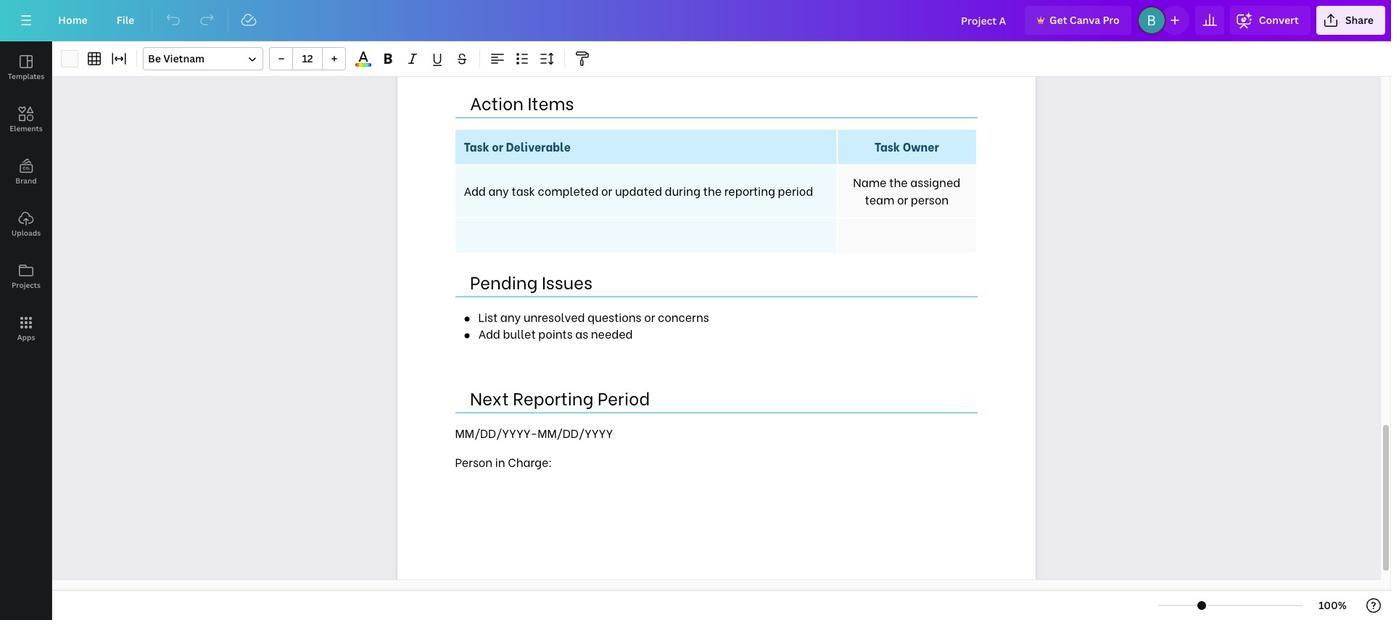 Task type: vqa. For each thing, say whether or not it's contained in the screenshot.
Be
yes



Task type: describe. For each thing, give the bounding box(es) containing it.
file
[[117, 13, 134, 27]]

get canva pro
[[1050, 13, 1120, 27]]

apps
[[17, 332, 35, 342]]

100% button
[[1310, 594, 1357, 617]]

canva
[[1070, 13, 1101, 27]]

file button
[[105, 6, 146, 35]]

as
[[576, 325, 588, 342]]

projects button
[[0, 250, 52, 303]]

be vietnam button
[[143, 47, 263, 70]]

#fafafa image
[[61, 50, 78, 67]]

be
[[148, 52, 161, 65]]

be vietnam
[[148, 52, 205, 65]]

mm/dd/yyyy
[[538, 425, 613, 441]]

get
[[1050, 13, 1068, 27]]

share button
[[1317, 6, 1386, 35]]

brand button
[[0, 146, 52, 198]]

uploads button
[[0, 198, 52, 250]]

person in charge:
[[455, 453, 555, 470]]

Design title text field
[[950, 6, 1019, 35]]

concerns
[[658, 309, 709, 325]]

unresolved
[[524, 309, 585, 325]]

color range image
[[356, 63, 371, 67]]

pro
[[1103, 13, 1120, 27]]

get canva pro button
[[1025, 6, 1132, 35]]

bullet
[[503, 325, 536, 342]]

home
[[58, 13, 88, 27]]

in
[[495, 453, 505, 470]]

vietnam
[[163, 52, 205, 65]]

apps button
[[0, 303, 52, 355]]

person
[[455, 453, 493, 470]]



Task type: locate. For each thing, give the bounding box(es) containing it.
list any unresolved questions or concerns add bullet points as needed
[[478, 309, 709, 342]]

uploads
[[11, 228, 41, 238]]

projects
[[12, 280, 41, 290]]

elements button
[[0, 94, 52, 146]]

None text field
[[397, 0, 1036, 584]]

elements
[[10, 123, 43, 133]]

mm/dd/yyyy-
[[455, 425, 538, 441]]

group
[[269, 47, 346, 70]]

list
[[478, 309, 498, 325]]

brand
[[15, 176, 37, 186]]

any
[[501, 309, 521, 325]]

share
[[1346, 13, 1374, 27]]

home link
[[46, 6, 99, 35]]

side panel tab list
[[0, 41, 52, 355]]

charge:
[[508, 453, 552, 470]]

main menu bar
[[0, 0, 1392, 41]]

convert
[[1259, 13, 1299, 27]]

or
[[644, 309, 655, 325]]

questions
[[588, 309, 642, 325]]

100%
[[1319, 599, 1347, 612]]

needed
[[591, 325, 633, 342]]

add
[[478, 325, 500, 342]]

templates
[[8, 71, 44, 81]]

points
[[539, 325, 573, 342]]

none text field containing list any unresolved questions or concerns
[[397, 0, 1036, 584]]

– – number field
[[297, 52, 318, 65]]

convert button
[[1230, 6, 1311, 35]]

templates button
[[0, 41, 52, 94]]

mm/dd/yyyy-mm/dd/yyyy
[[455, 425, 613, 441]]



